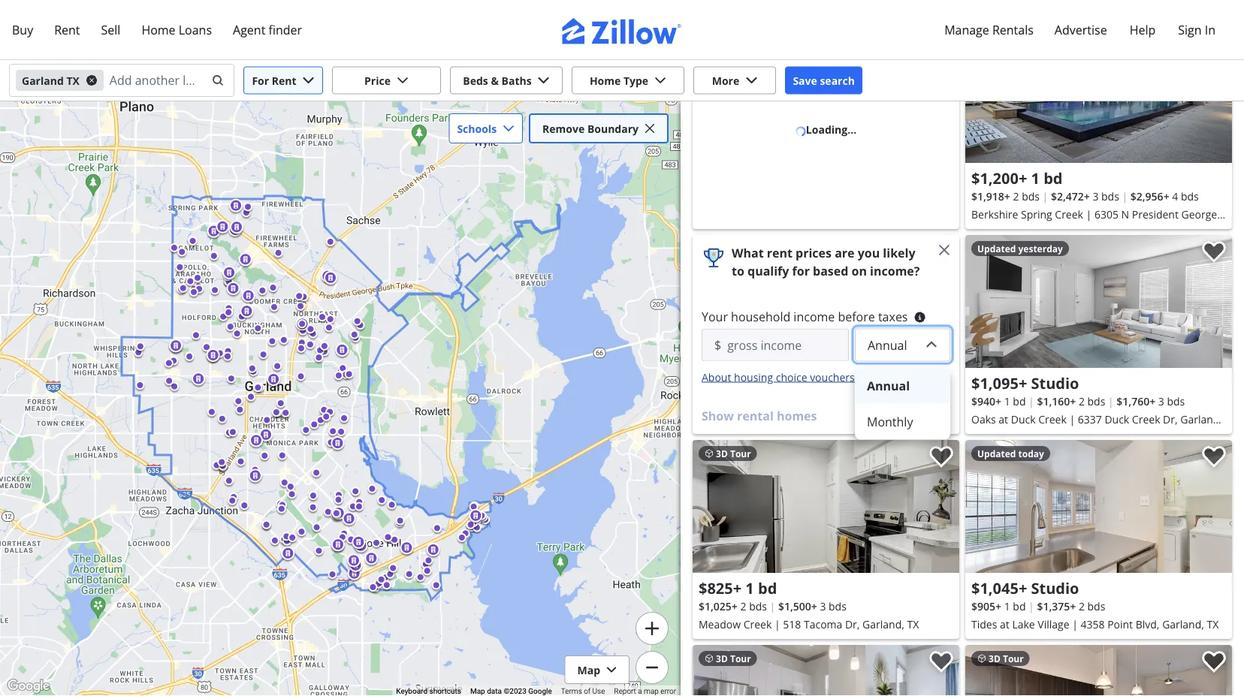 Task type: describe. For each thing, give the bounding box(es) containing it.
$940+
[[972, 394, 1002, 408]]

main navigation
[[0, 0, 1244, 60]]

search
[[820, 73, 855, 88]]

hwy,
[[999, 225, 1023, 239]]

garland, right the blvd,
[[1163, 617, 1204, 632]]

1 horizontal spatial three dimensional image
[[978, 39, 987, 48]]

518
[[783, 617, 801, 632]]

$905+ 1 bd
[[972, 599, 1026, 614]]

tx inside berkshire spring creek | 6305 n president george bush hwy, garland, tx
[[1070, 225, 1082, 239]]

$1,200+
[[972, 168, 1027, 188]]

creek down "$1,760+ 3 bds"
[[1132, 412, 1161, 426]]

$ text field
[[728, 329, 849, 362]]

&
[[491, 73, 499, 88]]

garland, inside oaks at duck creek | 6337 duck creek dr, garland, tx
[[1181, 412, 1223, 426]]

6305
[[1095, 207, 1119, 221]]

oaks at duck creek | 6337 duck creek dr, garland, tx
[[972, 412, 1223, 444]]

chevron down image down agent finder link
[[303, 74, 315, 86]]

$1,025+ 2 bds
[[699, 599, 767, 614]]

trophy image
[[702, 241, 726, 274]]

$2,956+ 4 bds
[[1131, 189, 1199, 203]]

what rent prices are you likely to qualify for based on income?
[[732, 245, 920, 279]]

creek down $1,160+
[[1039, 412, 1067, 426]]

lake
[[1012, 617, 1035, 632]]

bds for $1,760+ 3 bds
[[1167, 394, 1185, 408]]

qualify
[[748, 263, 789, 279]]

$1,375+ 2 bds
[[1037, 599, 1106, 614]]

chevron down image for more
[[746, 74, 758, 86]]

oaks
[[972, 412, 996, 426]]

garland tx
[[22, 73, 80, 88]]

beds
[[463, 73, 488, 88]]

tour down lake
[[1003, 653, 1024, 665]]

$1,095+ studio
[[972, 373, 1079, 393]]

likely
[[883, 245, 916, 261]]

map region
[[0, 0, 756, 697]]

meadow
[[699, 617, 741, 632]]

close image
[[939, 244, 951, 256]]

housing
[[734, 370, 773, 384]]

show rental homes
[[702, 408, 817, 424]]

$2,472+
[[1051, 189, 1090, 203]]

1 for $825+
[[746, 578, 754, 599]]

at for $1,095+
[[999, 412, 1009, 426]]

3d down show
[[716, 447, 728, 460]]

sign in link
[[1168, 12, 1226, 47]]

use
[[593, 687, 605, 696]]

tx inside filters element
[[66, 73, 80, 88]]

bd for $940+ 1 bd
[[1013, 394, 1026, 408]]

dr, inside oaks at duck creek | 6337 duck creek dr, garland, tx
[[1163, 412, 1178, 426]]

household
[[731, 308, 791, 324]]

annual
[[867, 377, 910, 394]]

information image
[[914, 311, 926, 323]]

price button
[[332, 67, 441, 94]]

creek down $1,025+ 2 bds on the right of the page
[[744, 617, 772, 632]]

show
[[702, 408, 734, 424]]

3d tour down lake
[[987, 653, 1024, 665]]

remove
[[543, 121, 585, 136]]

$2,956+
[[1131, 189, 1170, 203]]

beds & baths
[[463, 73, 532, 88]]

beds & baths button
[[450, 67, 563, 94]]

buy
[[12, 21, 33, 38]]

save this home button for $1,095+ studio
[[1190, 235, 1232, 277]]

oaks at duck creek image
[[966, 235, 1232, 368]]

save this home button for $1,045+ studio
[[1190, 440, 1232, 482]]

sign in
[[1178, 21, 1216, 38]]

remove boundary button
[[529, 113, 669, 144]]

zillow logo image
[[562, 18, 682, 44]]

garland, right tacoma
[[863, 617, 905, 632]]

rentals
[[993, 21, 1034, 38]]

save this home image for $1,045+ studio
[[1202, 446, 1226, 468]]

loading image
[[794, 124, 808, 139]]

tour down "rental"
[[730, 447, 751, 460]]

tx left tides
[[907, 617, 919, 632]]

meadow creek | 518 tacoma dr, garland, tx link
[[699, 615, 954, 633]]

updated today
[[978, 447, 1044, 460]]

oaks at duck creek | 6337 duck creek dr, garland, tx link
[[972, 410, 1226, 444]]

2 duck from the left
[[1105, 412, 1130, 426]]

creek inside berkshire spring creek | 6305 n president george bush hwy, garland, tx
[[1055, 207, 1084, 221]]

dr, inside meadow creek | 518 tacoma dr, garland, tx link
[[845, 617, 860, 632]]

of
[[584, 687, 591, 696]]

garland
[[22, 73, 64, 88]]

monthly
[[867, 413, 913, 430]]

1 for $905+
[[1004, 599, 1010, 614]]

bds for $1,500+ 3 bds
[[829, 599, 847, 614]]

vouchers
[[810, 370, 855, 384]]

home loans link
[[131, 12, 222, 47]]

tx right the blvd,
[[1207, 617, 1219, 632]]

berkshire spring creek image
[[966, 30, 1232, 163]]

$1,760+ 3 bds
[[1117, 394, 1185, 408]]

$825+
[[699, 578, 742, 599]]

chevron down image inside map dropdown button
[[606, 665, 617, 676]]

2 for $1,025+
[[741, 599, 747, 614]]

home for home loans
[[142, 21, 176, 38]]

bd for $1,200+ 1 bd
[[1044, 168, 1063, 188]]

agent finder link
[[222, 12, 313, 47]]

close image
[[645, 123, 655, 134]]

help
[[1130, 21, 1156, 38]]

at for $1,045+
[[1000, 617, 1010, 632]]

$1,025+
[[699, 599, 738, 614]]

$1,918+ 2 bds
[[972, 189, 1040, 203]]

2 horizontal spatial 3
[[1159, 394, 1165, 408]]

$825+ 1 bd
[[699, 578, 777, 599]]

$1,500+
[[778, 599, 817, 614]]

manage
[[945, 21, 989, 38]]

google
[[528, 687, 552, 696]]

garland, inside berkshire spring creek | 6305 n president george bush hwy, garland, tx
[[1026, 225, 1068, 239]]

keyboard
[[396, 687, 428, 696]]

about housing choice vouchers
[[702, 370, 855, 384]]

2 for $1,375+
[[1079, 599, 1085, 614]]

3d tour down meadow
[[714, 653, 751, 665]]

before
[[838, 308, 875, 324]]

bds for $1,375+ 2 bds
[[1088, 599, 1106, 614]]

minus image
[[644, 660, 660, 676]]

tides at lake village image
[[966, 440, 1232, 573]]

$1,760+
[[1117, 394, 1156, 408]]

©2023
[[504, 687, 527, 696]]

loans
[[179, 21, 212, 38]]

2 for $1,918+
[[1013, 189, 1019, 203]]

studio for $1,095+ studio
[[1031, 373, 1079, 393]]

you
[[858, 245, 880, 261]]

terms of use link
[[561, 687, 605, 696]]

tides
[[972, 617, 997, 632]]

bds for $1,160+ 2 bds
[[1088, 394, 1106, 408]]

save
[[793, 73, 817, 88]]

about
[[702, 370, 731, 384]]

map
[[644, 687, 659, 696]]

save this home button for $825+ 1 bd
[[918, 440, 960, 482]]

schools button
[[449, 113, 523, 144]]

taxes
[[878, 308, 908, 324]]

list box containing annual
[[855, 368, 951, 440]]

spring
[[1021, 207, 1053, 221]]

$1,045+ studio
[[972, 578, 1079, 599]]

finder
[[269, 21, 302, 38]]



Task type: vqa. For each thing, say whether or not it's contained in the screenshot.
the top CAN
no



Task type: locate. For each thing, give the bounding box(es) containing it.
home inside popup button
[[590, 73, 621, 88]]

1 chevron down image from the left
[[655, 74, 667, 86]]

0 vertical spatial three dimensional image
[[978, 39, 987, 48]]

1 vertical spatial at
[[1000, 617, 1010, 632]]

garland, up yesterday
[[1026, 225, 1068, 239]]

studio up $1,160+
[[1031, 373, 1079, 393]]

duck down the $940+ 1 bd
[[1011, 412, 1036, 426]]

1 vertical spatial map
[[470, 687, 485, 696]]

home left loans
[[142, 21, 176, 38]]

3
[[1093, 189, 1099, 203], [1159, 394, 1165, 408], [820, 599, 826, 614]]

map left data
[[470, 687, 485, 696]]

| inside oaks at duck creek | 6337 duck creek dr, garland, tx
[[1070, 412, 1075, 426]]

price
[[364, 73, 391, 88]]

plus image
[[644, 621, 660, 637]]

error
[[661, 687, 676, 696]]

2 updated from the top
[[978, 447, 1016, 460]]

6337
[[1078, 412, 1102, 426]]

bds up tides at lake village | 4358 point blvd, garland, tx at bottom
[[1088, 599, 1106, 614]]

bd for $825+ 1 bd
[[758, 578, 777, 599]]

map for map data ©2023 google
[[470, 687, 485, 696]]

studio
[[1031, 373, 1079, 393], [1031, 578, 1079, 599]]

chevron down image inside more popup button
[[746, 74, 758, 86]]

three dimensional image
[[978, 39, 987, 48], [705, 654, 714, 664]]

point
[[1108, 617, 1133, 632]]

data
[[487, 687, 502, 696]]

berkshire
[[972, 207, 1018, 221]]

tx inside oaks at duck creek | 6337 duck creek dr, garland, tx
[[972, 430, 983, 444]]

1 vertical spatial three dimensional image
[[978, 654, 987, 664]]

home inside "main" navigation
[[142, 21, 176, 38]]

garland, down "$1,760+ 3 bds"
[[1181, 412, 1223, 426]]

agent finder
[[233, 21, 302, 38]]

remove boundary
[[543, 121, 639, 136]]

3d down meadow
[[716, 653, 728, 665]]

bds up meadow creek | 518 tacoma dr, garland, tx link
[[829, 599, 847, 614]]

$1,918+
[[972, 189, 1011, 203]]

at left lake
[[1000, 617, 1010, 632]]

chevron down image inside price popup button
[[397, 74, 409, 86]]

0 vertical spatial three dimensional image
[[705, 449, 714, 458]]

Search text field
[[110, 68, 202, 92]]

at inside oaks at duck creek | 6337 duck creek dr, garland, tx
[[999, 412, 1009, 426]]

bds right $1,760+ at the right of page
[[1167, 394, 1185, 408]]

bd for $905+ 1 bd
[[1013, 599, 1026, 614]]

today
[[1019, 447, 1044, 460]]

| left 518
[[775, 617, 780, 632]]

tx left remove tag icon
[[66, 73, 80, 88]]

1 for $940+
[[1004, 394, 1010, 408]]

shortcuts
[[429, 687, 461, 696]]

1 for $1,200+
[[1031, 168, 1040, 188]]

3 up tacoma
[[820, 599, 826, 614]]

home for home type
[[590, 73, 621, 88]]

terms
[[561, 687, 582, 696]]

1 save this home image from the top
[[1202, 241, 1226, 263]]

$1,500+ 3 bds
[[778, 599, 847, 614]]

sign
[[1178, 21, 1202, 38]]

updated down bush
[[978, 242, 1016, 255]]

home
[[142, 21, 176, 38], [590, 73, 621, 88]]

tx down $2,472+
[[1070, 225, 1082, 239]]

to
[[732, 263, 745, 279]]

sell
[[101, 21, 121, 38]]

2 up 6337
[[1079, 394, 1085, 408]]

tides at lake village | 4358 point blvd, garland, tx
[[972, 617, 1219, 632]]

google image
[[4, 677, 53, 697]]

chevron down image inside schools popup button
[[503, 122, 515, 135]]

in
[[1205, 21, 1216, 38]]

garland,
[[1026, 225, 1068, 239], [1181, 412, 1223, 426], [863, 617, 905, 632], [1163, 617, 1204, 632]]

0 vertical spatial at
[[999, 412, 1009, 426]]

save search
[[793, 73, 855, 88]]

creek down $2,472+
[[1055, 207, 1084, 221]]

bds up "6305"
[[1102, 189, 1120, 203]]

home type button
[[572, 67, 685, 94]]

at inside the tides at lake village | 4358 point blvd, garland, tx link
[[1000, 617, 1010, 632]]

tides at lake village | 4358 point blvd, garland, tx link
[[972, 615, 1226, 633]]

|
[[1086, 207, 1092, 221], [1070, 412, 1075, 426], [775, 617, 780, 632], [1072, 617, 1078, 632]]

$
[[715, 337, 721, 353]]

chevron down image
[[655, 74, 667, 86], [746, 74, 758, 86]]

$2,472+ 3 bds
[[1051, 189, 1120, 203]]

1 updated from the top
[[978, 242, 1016, 255]]

0 vertical spatial 3
[[1093, 189, 1099, 203]]

report
[[614, 687, 636, 696]]

2 save this home image from the top
[[1202, 651, 1226, 674]]

income?
[[870, 263, 920, 279]]

3 right $1,760+ at the right of page
[[1159, 394, 1165, 408]]

updated yesterday
[[978, 242, 1063, 255]]

1 horizontal spatial home
[[590, 73, 621, 88]]

bd up $1,025+ 2 bds on the right of the page
[[758, 578, 777, 599]]

updated for $1,045+ studio
[[978, 447, 1016, 460]]

dr,
[[1163, 412, 1178, 426], [845, 617, 860, 632]]

2 for $1,160+
[[1079, 394, 1085, 408]]

tacoma
[[804, 617, 843, 632]]

save this home button
[[1190, 235, 1232, 277], [918, 440, 960, 482], [1190, 440, 1232, 482], [918, 645, 960, 688], [1190, 645, 1232, 688]]

0 vertical spatial updated
[[978, 242, 1016, 255]]

three dimensional image down tides
[[978, 654, 987, 664]]

bd up $2,472+
[[1044, 168, 1063, 188]]

choice
[[776, 370, 807, 384]]

0 horizontal spatial chevron down image
[[655, 74, 667, 86]]

search image
[[212, 74, 224, 86]]

1 down $1,095+
[[1004, 394, 1010, 408]]

berkshire spring creek | 6305 n president george bush hwy, garland, tx
[[972, 207, 1217, 239]]

agent
[[233, 21, 266, 38]]

list box
[[855, 368, 951, 440]]

1 vertical spatial 3
[[1159, 394, 1165, 408]]

1 up $1,025+ 2 bds on the right of the page
[[746, 578, 754, 599]]

| left 6337
[[1070, 412, 1075, 426]]

1 up "$1,918+ 2 bds"
[[1031, 168, 1040, 188]]

more
[[712, 73, 740, 88]]

0 horizontal spatial map
[[470, 687, 485, 696]]

None text field
[[868, 333, 914, 357]]

chevron down image up report
[[606, 665, 617, 676]]

save this home image for $825+ 1 bd
[[930, 446, 954, 468]]

three dimensional image
[[705, 449, 714, 458], [978, 654, 987, 664]]

updated for $1,095+ studio
[[978, 242, 1016, 255]]

income
[[794, 308, 835, 324]]

0 vertical spatial save this home image
[[1202, 241, 1226, 263]]

chevron down image right price
[[397, 74, 409, 86]]

home loans
[[142, 21, 212, 38]]

1 down $1,045+
[[1004, 599, 1010, 614]]

1 vertical spatial studio
[[1031, 578, 1079, 599]]

1 duck from the left
[[1011, 412, 1036, 426]]

tx
[[66, 73, 80, 88], [1070, 225, 1082, 239], [972, 430, 983, 444], [907, 617, 919, 632], [1207, 617, 1219, 632]]

save this home image
[[930, 446, 954, 468], [1202, 446, 1226, 468], [930, 651, 954, 674]]

1 horizontal spatial 3
[[1093, 189, 1099, 203]]

bds right 4
[[1181, 189, 1199, 203]]

chevron down image inside home type popup button
[[655, 74, 667, 86]]

sell link
[[91, 12, 131, 47]]

updated left today at bottom right
[[978, 447, 1016, 460]]

chevron down image right baths
[[538, 74, 550, 86]]

1 vertical spatial updated
[[978, 447, 1016, 460]]

3d
[[716, 447, 728, 460], [716, 653, 728, 665], [989, 653, 1001, 665]]

1 vertical spatial three dimensional image
[[705, 654, 714, 664]]

dr, down "$1,760+ 3 bds"
[[1163, 412, 1178, 426]]

chevron down image right type
[[655, 74, 667, 86]]

homes
[[777, 408, 817, 424]]

bds up 6337
[[1088, 394, 1106, 408]]

save this home image
[[1202, 241, 1226, 263], [1202, 651, 1226, 674]]

| inside berkshire spring creek | 6305 n president george bush hwy, garland, tx
[[1086, 207, 1092, 221]]

based
[[813, 263, 849, 279]]

bds for $1,025+ 2 bds
[[749, 599, 767, 614]]

2 vertical spatial 3
[[820, 599, 826, 614]]

4358
[[1081, 617, 1105, 632]]

chevron down image for home type
[[655, 74, 667, 86]]

0 vertical spatial studio
[[1031, 373, 1079, 393]]

| left 4358
[[1072, 617, 1078, 632]]

save search button
[[785, 67, 863, 94]]

1 horizontal spatial three dimensional image
[[978, 654, 987, 664]]

keyboard shortcuts button
[[396, 687, 461, 697]]

for
[[792, 263, 810, 279]]

0 vertical spatial map
[[577, 663, 600, 677]]

map up of
[[577, 663, 600, 677]]

prices
[[796, 245, 832, 261]]

rent
[[54, 21, 80, 38]]

save this home image inside button
[[1202, 241, 1226, 263]]

1 horizontal spatial chevron down image
[[746, 74, 758, 86]]

advertise
[[1055, 21, 1107, 38]]

2 down $1,200+ 1 bd
[[1013, 189, 1019, 203]]

0 vertical spatial dr,
[[1163, 412, 1178, 426]]

0 horizontal spatial three dimensional image
[[705, 654, 714, 664]]

2 up 4358
[[1079, 599, 1085, 614]]

home left type
[[590, 73, 621, 88]]

1 horizontal spatial map
[[577, 663, 600, 677]]

0 horizontal spatial three dimensional image
[[705, 449, 714, 458]]

bd down $1,095+ studio
[[1013, 394, 1026, 408]]

0 vertical spatial home
[[142, 21, 176, 38]]

chevron down image inside beds & baths popup button
[[538, 74, 550, 86]]

report a map error
[[614, 687, 676, 696]]

2 chevron down image from the left
[[746, 74, 758, 86]]

manage rentals link
[[934, 12, 1044, 47]]

0 horizontal spatial 3
[[820, 599, 826, 614]]

3d tour
[[714, 447, 751, 460], [714, 653, 751, 665], [987, 653, 1024, 665]]

report a map error link
[[614, 687, 676, 696]]

chevron down image
[[303, 74, 315, 86], [397, 74, 409, 86], [538, 74, 550, 86], [503, 122, 515, 135], [606, 665, 617, 676]]

0 horizontal spatial duck
[[1011, 412, 1036, 426]]

three dimensional image down show
[[705, 449, 714, 458]]

village
[[1038, 617, 1070, 632]]

chevron down image right schools
[[503, 122, 515, 135]]

2 studio from the top
[[1031, 578, 1079, 599]]

duck down $1,760+ at the right of page
[[1105, 412, 1130, 426]]

1 vertical spatial home
[[590, 73, 621, 88]]

george
[[1182, 207, 1217, 221]]

1 horizontal spatial dr,
[[1163, 412, 1178, 426]]

chevron down image right "more"
[[746, 74, 758, 86]]

bds for $2,956+ 4 bds
[[1181, 189, 1199, 203]]

bds down the $825+ 1 bd
[[749, 599, 767, 614]]

1 studio from the top
[[1031, 373, 1079, 393]]

tx down oaks
[[972, 430, 983, 444]]

2 down the $825+ 1 bd
[[741, 599, 747, 614]]

1 vertical spatial dr,
[[845, 617, 860, 632]]

3 up "6305"
[[1093, 189, 1099, 203]]

chevron down image for price
[[397, 74, 409, 86]]

yesterday
[[1019, 242, 1063, 255]]

remove tag image
[[86, 74, 98, 86]]

n
[[1122, 207, 1129, 221]]

clear field image
[[210, 74, 222, 86]]

loading...
[[806, 122, 857, 137]]

bds for $1,918+ 2 bds
[[1022, 189, 1040, 203]]

baths
[[502, 73, 532, 88]]

studio up $1,375+
[[1031, 578, 1079, 599]]

1 horizontal spatial duck
[[1105, 412, 1130, 426]]

filters element
[[0, 60, 1244, 101]]

bds for $2,472+ 3 bds
[[1102, 189, 1120, 203]]

3 for $825+ 1 bd
[[820, 599, 826, 614]]

studio for $1,045+ studio
[[1031, 578, 1079, 599]]

bd up lake
[[1013, 599, 1026, 614]]

map inside dropdown button
[[577, 663, 600, 677]]

at
[[999, 412, 1009, 426], [1000, 617, 1010, 632]]

chevron down image for beds & baths
[[538, 74, 550, 86]]

3d tour down show
[[714, 447, 751, 460]]

keyboard shortcuts
[[396, 687, 461, 696]]

3d down tides
[[989, 653, 1001, 665]]

three dimensional image down meadow
[[705, 654, 714, 664]]

your
[[702, 308, 728, 324]]

0 horizontal spatial dr,
[[845, 617, 860, 632]]

dr, right tacoma
[[845, 617, 860, 632]]

$1,095+
[[972, 373, 1027, 393]]

$1,160+ 2 bds
[[1037, 394, 1106, 408]]

1 vertical spatial save this home image
[[1202, 651, 1226, 674]]

map for map
[[577, 663, 600, 677]]

three dimensional image down the manage rentals
[[978, 39, 987, 48]]

chevron down image for schools
[[503, 122, 515, 135]]

president
[[1132, 207, 1179, 221]]

bds up spring
[[1022, 189, 1040, 203]]

at down the $940+ 1 bd
[[999, 412, 1009, 426]]

meadow creek image
[[693, 440, 960, 573]]

tour
[[730, 447, 751, 460], [730, 653, 751, 665], [1003, 653, 1024, 665]]

tour down meadow
[[730, 653, 751, 665]]

| left "6305"
[[1086, 207, 1092, 221]]

3 for $1,200+ 1 bd
[[1093, 189, 1099, 203]]

map data ©2023 google
[[470, 687, 552, 696]]

0 horizontal spatial home
[[142, 21, 176, 38]]



